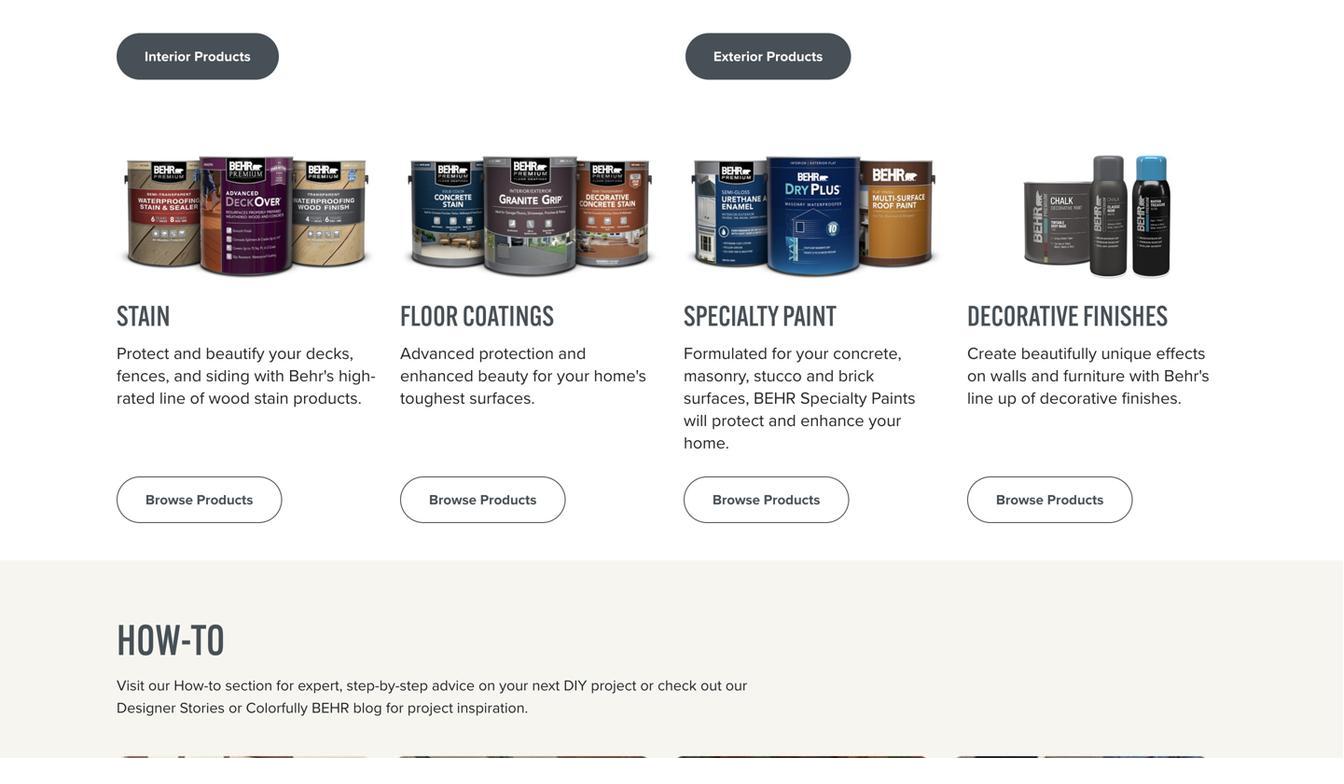 Task type: locate. For each thing, give the bounding box(es) containing it.
for right beauty
[[533, 364, 553, 388]]

2 line from the left
[[968, 386, 994, 411]]

2 browse products from the left
[[429, 490, 537, 510]]

1 vertical spatial behr
[[312, 697, 349, 720]]

project
[[591, 675, 637, 697], [408, 697, 453, 720]]

on
[[968, 364, 986, 388], [479, 675, 496, 697]]

1 behr's from the left
[[289, 364, 334, 388]]

for down paint
[[772, 341, 792, 366]]

surfaces.
[[470, 386, 535, 411]]

1 our from the left
[[148, 675, 170, 697]]

browse for finishes
[[997, 490, 1044, 510]]

3 browse products from the left
[[713, 490, 821, 510]]

stain protect and beautify your decks, fences, and siding with behr's high- rated line of wood stain products.
[[117, 298, 376, 411]]

exterior
[[714, 46, 763, 67]]

to
[[191, 614, 225, 666]]

0 vertical spatial on
[[968, 364, 986, 388]]

rated
[[117, 386, 155, 411]]

by-
[[379, 675, 400, 697]]

browse products for paint
[[713, 490, 821, 510]]

browse products for finishes
[[997, 490, 1104, 510]]

behr's
[[289, 364, 334, 388], [1164, 364, 1210, 388]]

or left the check
[[641, 675, 654, 697]]

floor
[[400, 298, 458, 333]]

furniture
[[1064, 364, 1126, 388]]

our right visit
[[148, 675, 170, 697]]

1 browse from the left
[[146, 490, 193, 510]]

2 browse products link from the left
[[400, 477, 566, 524]]

1 horizontal spatial behr's
[[1164, 364, 1210, 388]]

finishes
[[1083, 298, 1168, 333]]

0 horizontal spatial on
[[479, 675, 496, 697]]

your left next
[[499, 675, 528, 697]]

how-
[[117, 614, 191, 666]]

your inside how-to visit our how-to section for expert, step-by-step advice on your next diy project or check out our designer stories or colorfully behr blog for project inspiration.
[[499, 675, 528, 697]]

4 browse from the left
[[997, 490, 1044, 510]]

behr's left high-
[[289, 364, 334, 388]]

line inside 'stain protect and beautify your decks, fences, and siding with behr's high- rated line of wood stain products.'
[[159, 386, 186, 411]]

concrete,
[[833, 341, 902, 366]]

our
[[148, 675, 170, 697], [726, 675, 748, 697]]

4 browse products from the left
[[997, 490, 1104, 510]]

1 horizontal spatial our
[[726, 675, 748, 697]]

decorative
[[968, 298, 1079, 333]]

products for decorative finishes
[[1048, 490, 1104, 510]]

enhanced
[[400, 364, 474, 388]]

line inside decorative finishes create beautifully unique effects on walls and furniture with behr's line up of decorative finishes.
[[968, 386, 994, 411]]

on left "walls"
[[968, 364, 986, 388]]

browse products link
[[117, 477, 282, 524], [400, 477, 566, 524], [684, 477, 849, 524], [968, 477, 1133, 524]]

beautify
[[206, 341, 265, 366]]

to
[[209, 675, 221, 697]]

products
[[194, 46, 251, 67], [767, 46, 823, 67], [197, 490, 253, 510], [480, 490, 537, 510], [764, 490, 821, 510], [1048, 490, 1104, 510]]

browse products
[[146, 490, 253, 510], [429, 490, 537, 510], [713, 490, 821, 510], [997, 490, 1104, 510]]

1 browse products link from the left
[[117, 477, 282, 524]]

behr's inside decorative finishes create beautifully unique effects on walls and furniture with behr's line up of decorative finishes.
[[1164, 364, 1210, 388]]

0 horizontal spatial or
[[229, 697, 242, 720]]

browse for coatings
[[429, 490, 477, 510]]

your inside floor coatings advanced protection and enhanced beauty for your home's toughest surfaces.
[[557, 364, 590, 388]]

3 browse products link from the left
[[684, 477, 849, 524]]

4 browse products link from the left
[[968, 477, 1133, 524]]

2 of from the left
[[1021, 386, 1036, 411]]

how-to visit our how-to section for expert, step-by-step advice on your next diy project or check out our designer stories or colorfully behr blog for project inspiration.
[[117, 614, 748, 720]]

your left home's
[[557, 364, 590, 388]]

on right advice on the left bottom of the page
[[479, 675, 496, 697]]

of for finishes
[[1021, 386, 1036, 411]]

1 of from the left
[[190, 386, 204, 411]]

1 line from the left
[[159, 386, 186, 411]]

1 horizontal spatial on
[[968, 364, 986, 388]]

exterior products
[[714, 46, 823, 67]]

1 horizontal spatial behr
[[754, 386, 796, 411]]

behr
[[754, 386, 796, 411], [312, 697, 349, 720]]

1 horizontal spatial line
[[968, 386, 994, 411]]

of
[[190, 386, 204, 411], [1021, 386, 1036, 411]]

your
[[269, 341, 302, 366], [796, 341, 829, 366], [557, 364, 590, 388], [869, 408, 902, 433], [499, 675, 528, 697]]

0 horizontal spatial behr
[[312, 697, 349, 720]]

section
[[225, 675, 273, 697]]

project right diy at the left
[[591, 675, 637, 697]]

advice
[[432, 675, 475, 697]]

with right siding
[[254, 364, 285, 388]]

0 vertical spatial behr
[[754, 386, 796, 411]]

products for floor coatings
[[480, 490, 537, 510]]

blog
[[353, 697, 382, 720]]

0 horizontal spatial line
[[159, 386, 186, 411]]

1 with from the left
[[254, 364, 285, 388]]

behr's right "unique" on the right top of the page
[[1164, 364, 1210, 388]]

for
[[772, 341, 792, 366], [533, 364, 553, 388], [276, 675, 294, 697], [386, 697, 404, 720]]

browse products link for paint
[[684, 477, 849, 524]]

unique
[[1102, 341, 1152, 366]]

for left expert,
[[276, 675, 294, 697]]

with right furniture
[[1130, 364, 1160, 388]]

behr right surfaces,
[[754, 386, 796, 411]]

browse for protect
[[146, 490, 193, 510]]

or
[[641, 675, 654, 697], [229, 697, 242, 720]]

project right by-
[[408, 697, 453, 720]]

your left decks,
[[269, 341, 302, 366]]

0 horizontal spatial with
[[254, 364, 285, 388]]

with
[[254, 364, 285, 388], [1130, 364, 1160, 388]]

0 horizontal spatial behr's
[[289, 364, 334, 388]]

masonry,
[[684, 364, 750, 388]]

decorative
[[1040, 386, 1118, 411]]

paint
[[783, 298, 837, 333]]

of right up
[[1021, 386, 1036, 411]]

2 with from the left
[[1130, 364, 1160, 388]]

our right out
[[726, 675, 748, 697]]

for inside floor coatings advanced protection and enhanced beauty for your home's toughest surfaces.
[[533, 364, 553, 388]]

line left up
[[968, 386, 994, 411]]

paints
[[872, 386, 916, 411]]

browse for paint
[[713, 490, 760, 510]]

2 behr's from the left
[[1164, 364, 1210, 388]]

3 browse from the left
[[713, 490, 760, 510]]

of inside decorative finishes create beautifully unique effects on walls and furniture with behr's line up of decorative finishes.
[[1021, 386, 1036, 411]]

0 horizontal spatial our
[[148, 675, 170, 697]]

0 horizontal spatial of
[[190, 386, 204, 411]]

behr left blog
[[312, 697, 349, 720]]

and
[[174, 341, 201, 366], [558, 341, 586, 366], [174, 364, 202, 388], [807, 364, 834, 388], [1032, 364, 1059, 388], [769, 408, 796, 433]]

decks,
[[306, 341, 354, 366]]

of left wood
[[190, 386, 204, 411]]

line
[[159, 386, 186, 411], [968, 386, 994, 411]]

with inside decorative finishes create beautifully unique effects on walls and furniture with behr's line up of decorative finishes.
[[1130, 364, 1160, 388]]

stain
[[254, 386, 289, 411]]

1 horizontal spatial of
[[1021, 386, 1036, 411]]

with inside 'stain protect and beautify your decks, fences, and siding with behr's high- rated line of wood stain products.'
[[254, 364, 285, 388]]

formulated
[[684, 341, 768, 366]]

2 browse from the left
[[429, 490, 477, 510]]

browse products link for finishes
[[968, 477, 1133, 524]]

1 horizontal spatial with
[[1130, 364, 1160, 388]]

enhance
[[801, 408, 865, 433]]

1 browse products from the left
[[146, 490, 253, 510]]

1 vertical spatial on
[[479, 675, 496, 697]]

products.
[[293, 386, 362, 411]]

of inside 'stain protect and beautify your decks, fences, and siding with behr's high- rated line of wood stain products.'
[[190, 386, 204, 411]]

high-
[[339, 364, 376, 388]]

or right the to
[[229, 697, 242, 720]]

effects
[[1157, 341, 1206, 366]]

out
[[701, 675, 722, 697]]

browse
[[146, 490, 193, 510], [429, 490, 477, 510], [713, 490, 760, 510], [997, 490, 1044, 510]]

line right rated
[[159, 386, 186, 411]]

beauty
[[478, 364, 529, 388]]

how-
[[174, 675, 209, 697]]

home's
[[594, 364, 647, 388]]

interior products
[[145, 46, 251, 67]]



Task type: vqa. For each thing, say whether or not it's contained in the screenshot.
Us related to Contact Us
no



Task type: describe. For each thing, give the bounding box(es) containing it.
stories
[[180, 697, 225, 720]]

check
[[658, 675, 697, 697]]

browse products link for protect
[[117, 477, 282, 524]]

coatings
[[463, 298, 554, 333]]

interior
[[145, 46, 191, 67]]

visit
[[117, 675, 145, 697]]

wood
[[209, 386, 250, 411]]

1 horizontal spatial project
[[591, 675, 637, 697]]

up
[[998, 386, 1017, 411]]

specialty
[[801, 386, 867, 411]]

and inside floor coatings advanced protection and enhanced beauty for your home's toughest surfaces.
[[558, 341, 586, 366]]

browse products for coatings
[[429, 490, 537, 510]]

2 our from the left
[[726, 675, 748, 697]]

step-
[[347, 675, 379, 697]]

decorative finishes create beautifully unique effects on walls and furniture with behr's line up of decorative finishes.
[[968, 298, 1210, 411]]

stain
[[117, 298, 170, 333]]

and inside decorative finishes create beautifully unique effects on walls and furniture with behr's line up of decorative finishes.
[[1032, 364, 1059, 388]]

products for stain
[[197, 490, 253, 510]]

specialty paint formulated for your concrete, masonry, stucco and brick surfaces, behr specialty paints will protect and enhance your home.
[[684, 298, 916, 455]]

products for specialty paint
[[764, 490, 821, 510]]

for right blog
[[386, 697, 404, 720]]

advanced
[[400, 341, 475, 366]]

diy
[[564, 675, 587, 697]]

1 horizontal spatial or
[[641, 675, 654, 697]]

stucco
[[754, 364, 802, 388]]

your right enhance
[[869, 408, 902, 433]]

browse products for protect
[[146, 490, 253, 510]]

of for protect
[[190, 386, 204, 411]]

step
[[400, 675, 428, 697]]

browse products link for coatings
[[400, 477, 566, 524]]

designer
[[117, 697, 176, 720]]

finishes.
[[1122, 386, 1182, 411]]

on inside decorative finishes create beautifully unique effects on walls and furniture with behr's line up of decorative finishes.
[[968, 364, 986, 388]]

for inside specialty paint formulated for your concrete, masonry, stucco and brick surfaces, behr specialty paints will protect and enhance your home.
[[772, 341, 792, 366]]

inspiration.
[[457, 697, 528, 720]]

behr's inside 'stain protect and beautify your decks, fences, and siding with behr's high- rated line of wood stain products.'
[[289, 364, 334, 388]]

surfaces,
[[684, 386, 750, 411]]

specialty
[[684, 298, 779, 333]]

your down paint
[[796, 341, 829, 366]]

colorfully
[[246, 697, 308, 720]]

protection
[[479, 341, 554, 366]]

behr inside specialty paint formulated for your concrete, masonry, stucco and brick surfaces, behr specialty paints will protect and enhance your home.
[[754, 386, 796, 411]]

exterior products link
[[686, 33, 851, 80]]

next
[[532, 675, 560, 697]]

toughest
[[400, 386, 465, 411]]

your inside 'stain protect and beautify your decks, fences, and siding with behr's high- rated line of wood stain products.'
[[269, 341, 302, 366]]

will
[[684, 408, 708, 433]]

0 horizontal spatial project
[[408, 697, 453, 720]]

floor coatings advanced protection and enhanced beauty for your home's toughest surfaces.
[[400, 298, 647, 411]]

interior products link
[[117, 33, 279, 80]]

brick
[[839, 364, 875, 388]]

expert,
[[298, 675, 343, 697]]

siding
[[206, 364, 250, 388]]

protect
[[117, 341, 169, 366]]

beautifully
[[1022, 341, 1097, 366]]

create
[[968, 341, 1017, 366]]

protect
[[712, 408, 764, 433]]

behr inside how-to visit our how-to section for expert, step-by-step advice on your next diy project or check out our designer stories or colorfully behr blog for project inspiration.
[[312, 697, 349, 720]]

fences,
[[117, 364, 170, 388]]

walls
[[991, 364, 1027, 388]]

home.
[[684, 431, 730, 455]]

on inside how-to visit our how-to section for expert, step-by-step advice on your next diy project or check out our designer stories or colorfully behr blog for project inspiration.
[[479, 675, 496, 697]]



